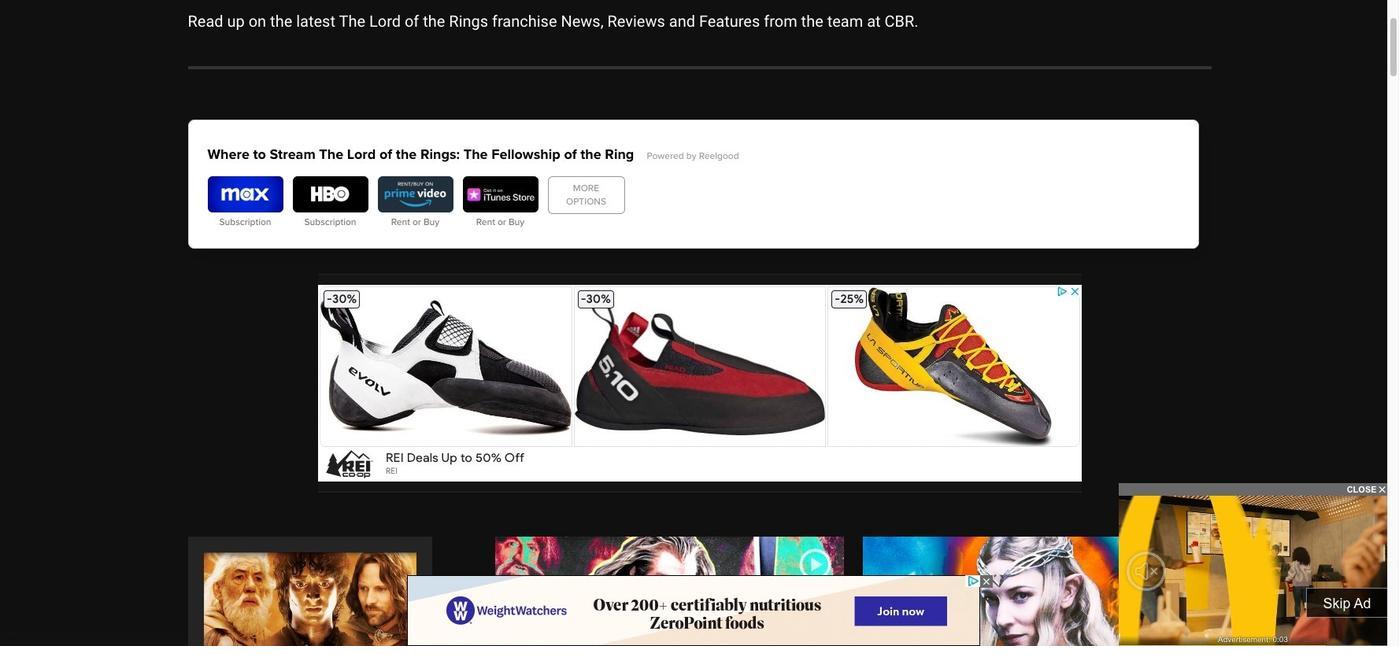 Task type: vqa. For each thing, say whether or not it's contained in the screenshot.
"365" Image
yes



Task type: describe. For each thing, give the bounding box(es) containing it.
the lord of the rings franchise poster image
[[204, 553, 416, 646]]

1 vertical spatial advertisement element
[[407, 576, 980, 646]]

333 image
[[378, 177, 453, 213]]

galadriel lord of the rings image
[[863, 537, 1211, 646]]

3 image
[[292, 177, 368, 213]]



Task type: locate. For each thing, give the bounding box(es) containing it.
video player region
[[1119, 496, 1387, 646]]

thorin and the dwarves image
[[495, 537, 844, 646]]

0 vertical spatial advertisement element
[[318, 285, 1081, 482]]

337 image
[[463, 177, 538, 213]]

advertisement element
[[318, 285, 1081, 482], [407, 576, 980, 646]]

365 image
[[207, 177, 283, 213]]



